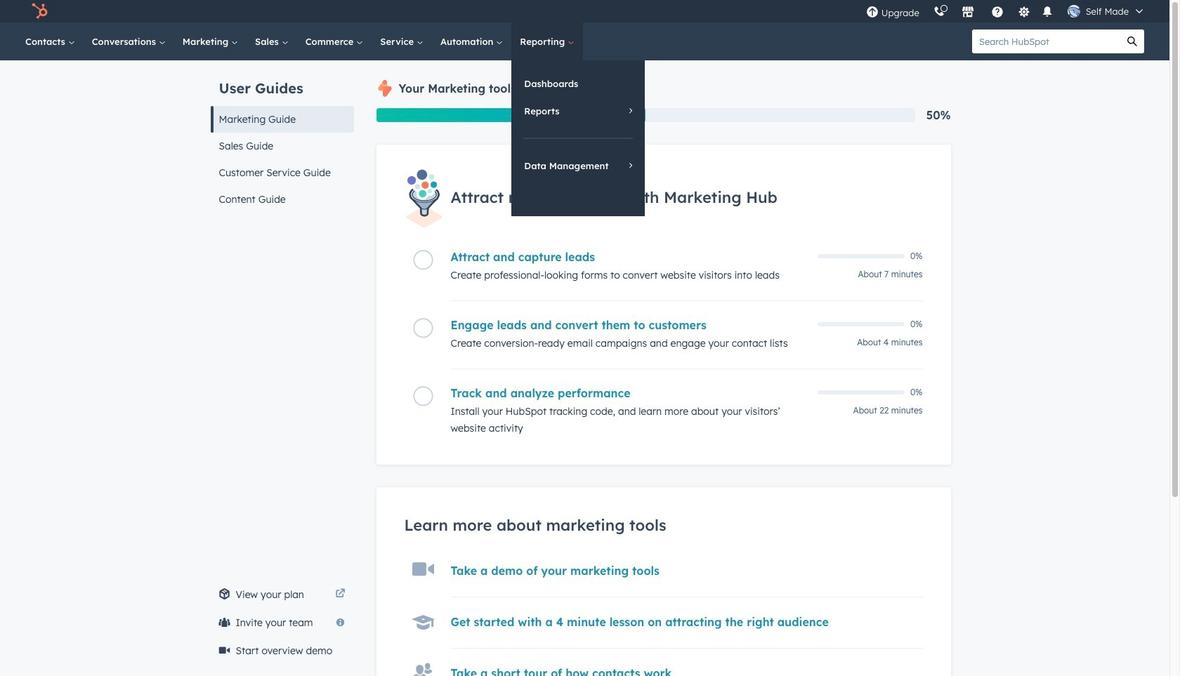 Task type: describe. For each thing, give the bounding box(es) containing it.
Search HubSpot search field
[[973, 30, 1121, 53]]

marketplaces image
[[962, 6, 975, 19]]

link opens in a new window image
[[336, 587, 345, 604]]

reporting menu
[[512, 60, 646, 217]]



Task type: vqa. For each thing, say whether or not it's contained in the screenshot.
company
no



Task type: locate. For each thing, give the bounding box(es) containing it.
ruby anderson image
[[1068, 5, 1081, 18]]

user guides element
[[211, 60, 354, 213]]

menu
[[860, 0, 1154, 22]]

link opens in a new window image
[[336, 590, 345, 600]]

progress bar
[[376, 108, 646, 122]]



